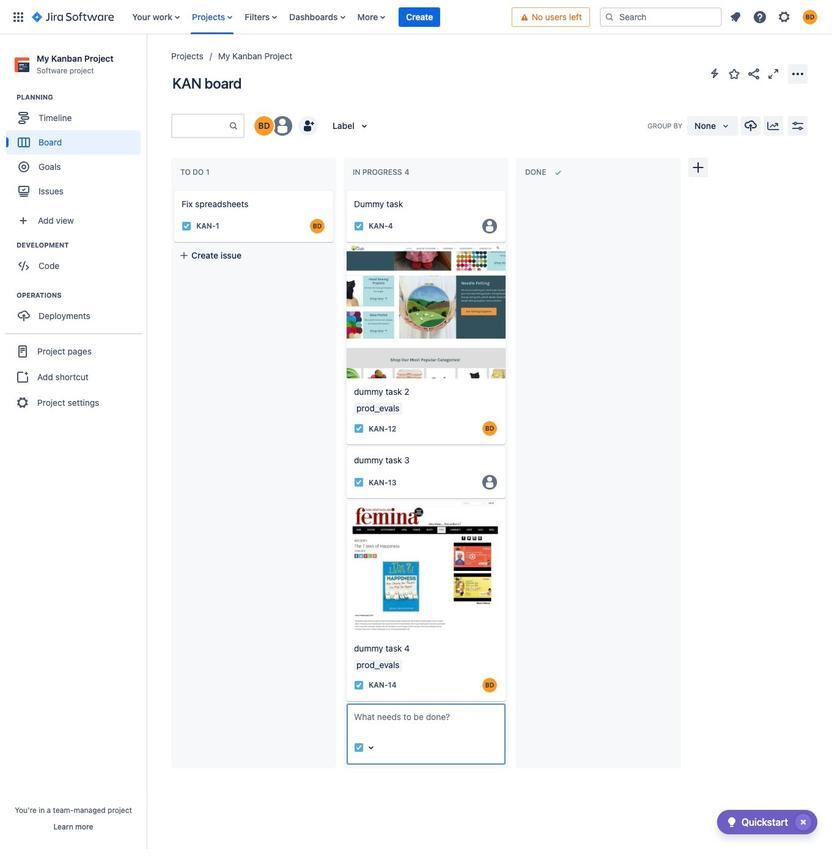 Task type: describe. For each thing, give the bounding box(es) containing it.
insights image
[[766, 119, 781, 133]]

Search field
[[600, 7, 722, 27]]

your profile and settings image
[[803, 9, 817, 24]]

settings image
[[777, 9, 792, 24]]

help image
[[753, 9, 767, 24]]

group for development icon
[[6, 240, 146, 282]]

star kan board image
[[727, 66, 742, 81]]

notifications image
[[728, 9, 743, 24]]

create issue image for to do element
[[166, 182, 180, 197]]

development image
[[2, 238, 17, 253]]

group for operations image
[[6, 291, 146, 332]]

automations menu button icon image
[[707, 66, 722, 81]]

Search this board text field
[[172, 115, 229, 137]]

operations image
[[2, 288, 17, 303]]

view settings image
[[791, 119, 805, 133]]

4 task image from the top
[[354, 743, 364, 753]]

sidebar navigation image
[[133, 49, 160, 73]]

1 task image from the top
[[354, 221, 364, 231]]

group for "planning" icon
[[6, 92, 146, 207]]

primary element
[[7, 0, 512, 34]]

1 horizontal spatial list
[[725, 6, 825, 28]]

create issue image for in progress element
[[338, 182, 353, 197]]

goal image
[[18, 162, 29, 173]]

to do element
[[180, 168, 212, 177]]



Task type: locate. For each thing, give the bounding box(es) containing it.
0 vertical spatial heading
[[17, 92, 146, 102]]

2 heading from the top
[[17, 240, 146, 250]]

task image
[[354, 221, 364, 231], [354, 478, 364, 488], [354, 680, 364, 690], [354, 743, 364, 753]]

heading
[[17, 92, 146, 102], [17, 240, 146, 250], [17, 291, 146, 300]]

jira software image
[[32, 9, 114, 24], [32, 9, 114, 24]]

1 create issue image from the left
[[166, 182, 180, 197]]

import image
[[743, 119, 758, 133]]

1 horizontal spatial task image
[[354, 424, 364, 434]]

dismiss quickstart image
[[794, 813, 813, 832]]

check image
[[724, 815, 739, 830]]

search image
[[605, 12, 614, 22]]

0 horizontal spatial task image
[[182, 221, 191, 231]]

group
[[6, 92, 146, 207], [6, 240, 146, 282], [6, 291, 146, 332], [5, 333, 142, 420]]

3 task image from the top
[[354, 680, 364, 690]]

more actions image
[[791, 66, 805, 81]]

in progress element
[[353, 168, 412, 177]]

planning image
[[2, 90, 17, 105]]

2 task image from the top
[[354, 478, 364, 488]]

banner
[[0, 0, 832, 34]]

heading for operations image group
[[17, 291, 146, 300]]

1 vertical spatial heading
[[17, 240, 146, 250]]

create issue image down to do element
[[166, 182, 180, 197]]

list item
[[399, 0, 440, 34]]

add people image
[[301, 119, 315, 133]]

3 heading from the top
[[17, 291, 146, 300]]

create issue image
[[166, 182, 180, 197], [338, 182, 353, 197]]

1 heading from the top
[[17, 92, 146, 102]]

0 vertical spatial task image
[[182, 221, 191, 231]]

sidebar element
[[0, 34, 147, 849]]

1 vertical spatial task image
[[354, 424, 364, 434]]

0 horizontal spatial list
[[126, 0, 512, 34]]

What needs to be done? - Press the "Enter" key to submit or the "Escape" key to cancel. text field
[[354, 711, 498, 735]]

enter full screen image
[[766, 66, 781, 81]]

create issue image down in progress element
[[338, 182, 353, 197]]

create column image
[[691, 160, 706, 175]]

2 vertical spatial heading
[[17, 291, 146, 300]]

1 horizontal spatial create issue image
[[338, 182, 353, 197]]

0 horizontal spatial create issue image
[[166, 182, 180, 197]]

heading for "planning" icon group
[[17, 92, 146, 102]]

appswitcher icon image
[[11, 9, 26, 24]]

list
[[126, 0, 512, 34], [725, 6, 825, 28]]

task image
[[182, 221, 191, 231], [354, 424, 364, 434]]

None search field
[[600, 7, 722, 27]]

2 create issue image from the left
[[338, 182, 353, 197]]

heading for development icon's group
[[17, 240, 146, 250]]



Task type: vqa. For each thing, say whether or not it's contained in the screenshot.
the rightmost list
yes



